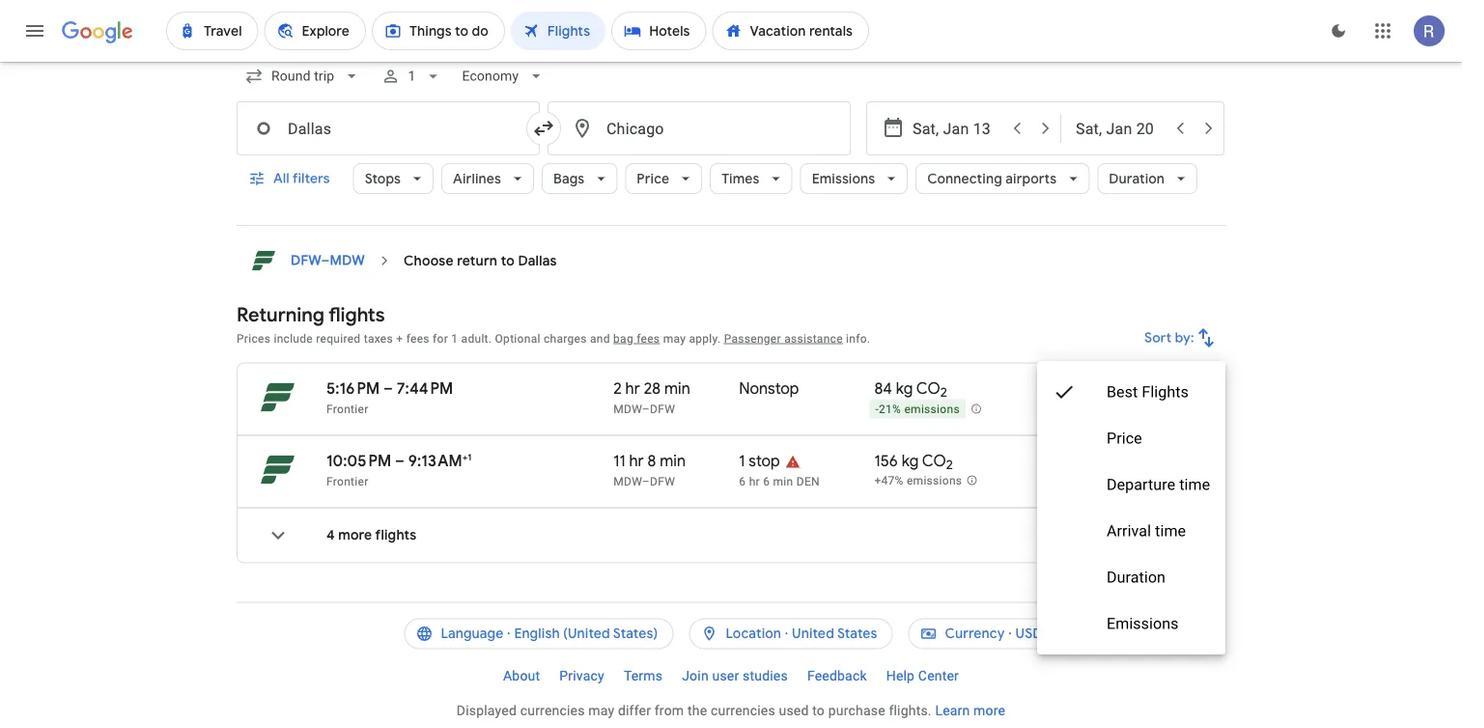 Task type: vqa. For each thing, say whether or not it's contained in the screenshot.
All
yes



Task type: locate. For each thing, give the bounding box(es) containing it.
to right used
[[813, 704, 825, 720]]

this price for this flight doesn't include overhead bin access. if you need a carry-on bag, use the bags filter to update prices. image
[[1098, 377, 1121, 400]]

swap origin and destination. image
[[532, 117, 555, 141]]

– inside 5:16 pm – 7:44 pm frontier
[[384, 379, 393, 399]]

min left den
[[773, 475, 793, 489]]

emissions
[[812, 170, 875, 188], [1107, 615, 1179, 634]]

learn
[[935, 704, 970, 720]]

currencies down join user studies link
[[711, 704, 775, 720]]

1 inside the 10:05 pm – 9:13 am + 1
[[468, 452, 472, 464]]

84
[[875, 379, 892, 399]]

price button
[[625, 156, 702, 202]]

united states
[[792, 626, 878, 643]]

0 vertical spatial min
[[664, 379, 690, 399]]

more right learn
[[974, 704, 1006, 720]]

0 vertical spatial co
[[917, 379, 941, 399]]

duration
[[1109, 170, 1165, 188], [1107, 569, 1166, 587]]

privacy
[[560, 669, 605, 685]]

price up the "round trip"
[[1107, 430, 1142, 448]]

1 frontier from the top
[[326, 403, 369, 416]]

– up returning flights
[[321, 253, 330, 270]]

1 horizontal spatial to
[[813, 704, 825, 720]]

1 vertical spatial +
[[462, 452, 468, 464]]

1 vertical spatial emissions
[[907, 475, 962, 488]]

1 vertical spatial mdw
[[614, 403, 642, 416]]

co inside 156 kg co 2
[[922, 452, 946, 471]]

–
[[321, 253, 330, 270], [384, 379, 393, 399], [642, 403, 650, 416], [395, 452, 405, 471], [642, 475, 650, 489]]

(united
[[563, 626, 610, 643]]

bag fees button
[[613, 332, 660, 346]]

fees left for
[[406, 332, 430, 346]]

min inside 11 hr 8 min mdw – dfw
[[660, 452, 686, 471]]

1 fees from the left
[[406, 332, 430, 346]]

currencies down the privacy link
[[520, 704, 585, 720]]

0 horizontal spatial 6
[[739, 475, 746, 489]]

main menu image
[[23, 19, 46, 42]]

time
[[1179, 476, 1210, 495], [1155, 523, 1186, 541]]

0 vertical spatial to
[[501, 253, 515, 270]]

min right 28 on the left bottom
[[664, 379, 690, 399]]

Departure time: 5:16 PM. text field
[[326, 379, 380, 399]]

1 horizontal spatial fees
[[637, 332, 660, 346]]

currency
[[945, 626, 1005, 643]]

– down 8
[[642, 475, 650, 489]]

time for departure time
[[1179, 476, 1210, 495]]

time right departure
[[1179, 476, 1210, 495]]

arrival
[[1107, 523, 1151, 541]]

1
[[408, 69, 416, 85], [451, 332, 458, 346], [468, 452, 472, 464], [739, 452, 745, 471]]

0 vertical spatial duration
[[1109, 170, 1165, 188]]

mdw inside 11 hr 8 min mdw – dfw
[[614, 475, 642, 489]]

emissions
[[905, 403, 960, 417], [907, 475, 962, 488]]

frontier down "departure time: 5:16 pm." text box on the bottom
[[326, 403, 369, 416]]

center
[[918, 669, 959, 685]]

2
[[614, 379, 622, 399], [941, 385, 948, 402], [946, 458, 953, 474]]

dfw – mdw
[[291, 253, 365, 270]]

change appearance image
[[1316, 8, 1362, 54]]

min
[[664, 379, 690, 399], [660, 452, 686, 471], [773, 475, 793, 489]]

to left the dallas
[[501, 253, 515, 270]]

states)
[[613, 626, 658, 643]]

0 horizontal spatial may
[[588, 704, 615, 720]]

0 horizontal spatial +
[[396, 332, 403, 346]]

+
[[396, 332, 403, 346], [462, 452, 468, 464]]

mdw
[[330, 253, 365, 270], [614, 403, 642, 416], [614, 475, 642, 489]]

2 up -21% emissions
[[941, 385, 948, 402]]

0 horizontal spatial currencies
[[520, 704, 585, 720]]

dfw down 28 on the left bottom
[[650, 403, 675, 416]]

emissions inside popup button
[[812, 170, 875, 188]]

co inside 84 kg co 2
[[917, 379, 941, 399]]

0 vertical spatial frontier
[[326, 403, 369, 416]]

charges
[[544, 332, 587, 346]]

2 vertical spatial dfw
[[650, 475, 675, 489]]

more
[[338, 527, 372, 545], [974, 704, 1006, 720]]

english (united states)
[[514, 626, 658, 643]]

2 inside 156 kg co 2
[[946, 458, 953, 474]]

flights.
[[889, 704, 932, 720]]

mdw up returning flights
[[330, 253, 365, 270]]

about link
[[494, 662, 550, 693]]

0 vertical spatial price
[[637, 170, 670, 188]]

None field
[[237, 59, 369, 94], [454, 59, 553, 94], [237, 59, 369, 94], [454, 59, 553, 94]]

purchase
[[828, 704, 886, 720]]

1 vertical spatial duration
[[1107, 569, 1166, 587]]

1 vertical spatial hr
[[629, 452, 644, 471]]

2 frontier from the top
[[326, 475, 369, 489]]

return
[[457, 253, 498, 270]]

-21% emissions
[[875, 403, 960, 417]]

co up +47% emissions
[[922, 452, 946, 471]]

0 horizontal spatial fees
[[406, 332, 430, 346]]

2 inside 84 kg co 2
[[941, 385, 948, 402]]

hr left 8
[[629, 452, 644, 471]]

from
[[655, 704, 684, 720]]

best flights radio item
[[1037, 369, 1226, 416]]

0 vertical spatial may
[[663, 332, 686, 346]]

sort by:
[[1145, 330, 1195, 347]]

1 vertical spatial price
[[1107, 430, 1142, 448]]

84 kg co 2
[[875, 379, 948, 402]]

2 fees from the left
[[637, 332, 660, 346]]

1 horizontal spatial emissions
[[1107, 615, 1179, 634]]

emissions down 84 kg co 2
[[905, 403, 960, 417]]

10:05 pm
[[326, 452, 391, 471]]

nonstop
[[739, 379, 799, 399]]

all filters
[[273, 170, 330, 188]]

sort
[[1145, 330, 1172, 347]]

dfw inside 11 hr 8 min mdw – dfw
[[650, 475, 675, 489]]

1 vertical spatial to
[[813, 704, 825, 720]]

0 horizontal spatial emissions
[[812, 170, 875, 188]]

1 vertical spatial co
[[922, 452, 946, 471]]

0 vertical spatial emissions
[[812, 170, 875, 188]]

0 horizontal spatial to
[[501, 253, 515, 270]]

flights
[[1142, 383, 1189, 402]]

emissions down arrival time
[[1107, 615, 1179, 634]]

flights up required in the left top of the page
[[329, 303, 385, 327]]

Departure text field
[[913, 103, 1002, 155]]

1 horizontal spatial currencies
[[711, 704, 775, 720]]

usd
[[1016, 626, 1043, 643]]

mdw down 11
[[614, 475, 642, 489]]

– down 28 on the left bottom
[[642, 403, 650, 416]]

1 horizontal spatial may
[[663, 332, 686, 346]]

2 for 2 hr 28 min
[[941, 385, 948, 402]]

may left apply.
[[663, 332, 686, 346]]

duration down return text box
[[1109, 170, 1165, 188]]

hr for 11
[[629, 452, 644, 471]]

2 vertical spatial mdw
[[614, 475, 642, 489]]

– left 9:13 am
[[395, 452, 405, 471]]

duration inside select your sort order. menu
[[1107, 569, 1166, 587]]

1 vertical spatial frontier
[[326, 475, 369, 489]]

emissions right times "popup button" on the top of the page
[[812, 170, 875, 188]]

duration down arrival
[[1107, 569, 1166, 587]]

4 more flights image
[[255, 513, 301, 559]]

co up -21% emissions
[[917, 379, 941, 399]]

hr inside 2 hr 28 min mdw – dfw
[[626, 379, 640, 399]]

duration button
[[1098, 156, 1198, 202]]

– right 5:16 pm
[[384, 379, 393, 399]]

differ
[[618, 704, 651, 720]]

0 horizontal spatial more
[[338, 527, 372, 545]]

1 vertical spatial min
[[660, 452, 686, 471]]

7:44 pm
[[397, 379, 453, 399]]

flights
[[329, 303, 385, 327], [375, 527, 417, 545]]

2 up +47% emissions
[[946, 458, 953, 474]]

2 left 28 on the left bottom
[[614, 379, 622, 399]]

None search field
[[237, 54, 1226, 227]]

emissions inside select your sort order. menu
[[1107, 615, 1179, 634]]

hr left 28 on the left bottom
[[626, 379, 640, 399]]

0 vertical spatial time
[[1179, 476, 1210, 495]]

dfw up returning flights
[[291, 253, 321, 270]]

prices
[[237, 332, 271, 346]]

choose
[[404, 253, 454, 270]]

0 vertical spatial flights
[[329, 303, 385, 327]]

1 horizontal spatial price
[[1107, 430, 1142, 448]]

kg up +47% emissions
[[902, 452, 919, 471]]

+47% emissions
[[875, 475, 962, 488]]

mdw for 9:13 am
[[614, 475, 642, 489]]

mdw inside 2 hr 28 min mdw – dfw
[[614, 403, 642, 416]]

hr inside 11 hr 8 min mdw – dfw
[[629, 452, 644, 471]]

filters
[[293, 170, 330, 188]]

None text field
[[237, 102, 540, 156], [548, 102, 851, 156], [237, 102, 540, 156], [548, 102, 851, 156]]

kg right 84
[[896, 379, 913, 399]]

fees right bag
[[637, 332, 660, 346]]

fees
[[406, 332, 430, 346], [637, 332, 660, 346]]

1 horizontal spatial +
[[462, 452, 468, 464]]

0 vertical spatial more
[[338, 527, 372, 545]]

1 stop
[[739, 452, 780, 471]]

price right bags popup button
[[637, 170, 670, 188]]

the
[[688, 704, 707, 720]]

may left differ
[[588, 704, 615, 720]]

min right 8
[[660, 452, 686, 471]]

1 vertical spatial emissions
[[1107, 615, 1179, 634]]

kg inside 156 kg co 2
[[902, 452, 919, 471]]

dfw down 8
[[650, 475, 675, 489]]

time right arrival
[[1155, 523, 1186, 541]]

11
[[614, 452, 626, 471]]

feedback
[[807, 669, 867, 685]]

frontier
[[326, 403, 369, 416], [326, 475, 369, 489]]

returning flights main content
[[237, 242, 1226, 655]]

returning
[[237, 303, 325, 327]]

0 vertical spatial kg
[[896, 379, 913, 399]]

total duration 2 hr 28 min. element
[[614, 379, 739, 402]]

kg inside 84 kg co 2
[[896, 379, 913, 399]]

1 vertical spatial dfw
[[650, 403, 675, 416]]

nonstop flight. element
[[739, 379, 799, 402]]

hr down 1 stop flight. element
[[749, 475, 760, 489]]

1 horizontal spatial 6
[[763, 475, 770, 489]]

mdw down total duration 2 hr 28 min. element
[[614, 403, 642, 416]]

4 more flights
[[326, 527, 417, 545]]

choose return to dallas
[[404, 253, 557, 270]]

trip
[[1129, 476, 1147, 490]]

frontier down 'departure time: 10:05 pm.' text field
[[326, 475, 369, 489]]

1 stop flight. element
[[739, 452, 780, 474]]

flights right "4"
[[375, 527, 417, 545]]

united
[[792, 626, 834, 643]]

location
[[726, 626, 781, 643]]

leaves chicago midway international airport at 5:16 pm on saturday, january 20 and arrives at dallas/fort worth international airport at 7:44 pm on saturday, january 20. element
[[326, 379, 453, 399]]

displayed
[[457, 704, 517, 720]]

0 horizontal spatial price
[[637, 170, 670, 188]]

156 kg co 2
[[875, 452, 953, 474]]

1 vertical spatial kg
[[902, 452, 919, 471]]

join user studies
[[682, 669, 788, 685]]

dfw inside 2 hr 28 min mdw – dfw
[[650, 403, 675, 416]]

Arrival time: 9:13 AM on  Sunday, January 21. text field
[[408, 452, 472, 471]]

min inside 2 hr 28 min mdw – dfw
[[664, 379, 690, 399]]

may
[[663, 332, 686, 346], [588, 704, 615, 720]]

4
[[326, 527, 335, 545]]

more right "4"
[[338, 527, 372, 545]]

1 vertical spatial time
[[1155, 523, 1186, 541]]

passenger
[[724, 332, 781, 346]]

2 vertical spatial hr
[[749, 475, 760, 489]]

1 vertical spatial more
[[974, 704, 1006, 720]]

2 hr 28 min mdw – dfw
[[614, 379, 690, 416]]

0 vertical spatial hr
[[626, 379, 640, 399]]

emissions down 156 kg co 2 at right
[[907, 475, 962, 488]]



Task type: describe. For each thing, give the bounding box(es) containing it.
co for 156
[[922, 452, 946, 471]]

1 inside popup button
[[408, 69, 416, 85]]

kg for 156
[[902, 452, 919, 471]]

price inside popup button
[[637, 170, 670, 188]]

0 vertical spatial dfw
[[291, 253, 321, 270]]

Arrival time: 7:44 PM. text field
[[397, 379, 453, 399]]

hr for 2
[[626, 379, 640, 399]]

10:05 pm – 9:13 am + 1
[[326, 452, 472, 471]]

0 vertical spatial mdw
[[330, 253, 365, 270]]

min for 2 hr 28 min
[[664, 379, 690, 399]]

learn more link
[[935, 704, 1006, 720]]

language
[[441, 626, 504, 643]]

states
[[837, 626, 878, 643]]

dfw for 7:44 pm
[[650, 403, 675, 416]]

0 vertical spatial emissions
[[905, 403, 960, 417]]

terms
[[624, 669, 663, 685]]

– for 7:44 pm
[[384, 379, 393, 399]]

required
[[316, 332, 361, 346]]

join user studies link
[[672, 662, 798, 693]]

frontier inside 5:16 pm – 7:44 pm frontier
[[326, 403, 369, 416]]

used
[[779, 704, 809, 720]]

total duration 11 hr 8 min. element
[[614, 452, 739, 474]]

leaves chicago midway international airport at 10:05 pm on saturday, january 20 and arrives at dallas/fort worth international airport at 9:13 am on sunday, january 21. element
[[326, 452, 472, 471]]

kg for 84
[[896, 379, 913, 399]]

bag
[[613, 332, 634, 346]]

11 hr 8 min mdw – dfw
[[614, 452, 686, 489]]

returning flights
[[237, 303, 385, 327]]

5:16 pm
[[326, 379, 380, 399]]

round trip
[[1095, 476, 1147, 490]]

1 horizontal spatial more
[[974, 704, 1006, 720]]

passenger assistance button
[[724, 332, 843, 346]]

layover (1 of 1) is a 6 hr 6 min overnight layover at denver international airport in denver. element
[[739, 474, 865, 490]]

select your sort order. menu
[[1037, 362, 1226, 655]]

displayed currencies may differ from the currencies used to purchase flights. learn more
[[457, 704, 1006, 720]]

by:
[[1175, 330, 1195, 347]]

156
[[875, 452, 898, 471]]

Return text field
[[1076, 103, 1165, 155]]

– inside 11 hr 8 min mdw – dfw
[[642, 475, 650, 489]]

apply.
[[689, 332, 721, 346]]

dfw for 9:13 am
[[650, 475, 675, 489]]

may inside returning flights main content
[[663, 332, 686, 346]]

round
[[1095, 476, 1126, 490]]

2 for 11 hr 8 min
[[946, 458, 953, 474]]

and
[[590, 332, 610, 346]]

9:13 am
[[408, 452, 462, 471]]

all
[[273, 170, 290, 188]]

connecting airports
[[927, 170, 1057, 188]]

connecting
[[927, 170, 1002, 188]]

best
[[1107, 383, 1138, 402]]

prices include required taxes + fees for 1 adult. optional charges and bag fees may apply. passenger assistance
[[237, 332, 843, 346]]

airports
[[1006, 170, 1057, 188]]

more inside returning flights main content
[[338, 527, 372, 545]]

assistance
[[784, 332, 843, 346]]

1 currencies from the left
[[520, 704, 585, 720]]

stop
[[749, 452, 780, 471]]

21%
[[879, 403, 901, 417]]

+ inside the 10:05 pm – 9:13 am + 1
[[462, 452, 468, 464]]

english
[[514, 626, 560, 643]]

2 6 from the left
[[763, 475, 770, 489]]

– inside 2 hr 28 min mdw – dfw
[[642, 403, 650, 416]]

adult.
[[461, 332, 492, 346]]

co for 84
[[917, 379, 941, 399]]

join
[[682, 669, 709, 685]]

hr for 6
[[749, 475, 760, 489]]

– for mdw
[[321, 253, 330, 270]]

help
[[886, 669, 915, 685]]

+47%
[[875, 475, 904, 488]]

taxes
[[364, 332, 393, 346]]

1 vertical spatial flights
[[375, 527, 417, 545]]

2 inside 2 hr 28 min mdw – dfw
[[614, 379, 622, 399]]

28
[[644, 379, 661, 399]]

0 vertical spatial +
[[396, 332, 403, 346]]

– for 9:13 am
[[395, 452, 405, 471]]

include
[[274, 332, 313, 346]]

8
[[648, 452, 656, 471]]

duration inside popup button
[[1109, 170, 1165, 188]]

bags button
[[542, 156, 618, 202]]

2 vertical spatial min
[[773, 475, 793, 489]]

user
[[712, 669, 739, 685]]

all filters button
[[237, 156, 345, 202]]

38 US dollars text field
[[1121, 379, 1147, 399]]

time for arrival time
[[1155, 523, 1186, 541]]

optional
[[495, 332, 541, 346]]

6 hr 6 min den
[[739, 475, 820, 489]]

terms link
[[614, 662, 672, 693]]

for
[[433, 332, 448, 346]]

price inside select your sort order. menu
[[1107, 430, 1142, 448]]

emissions button
[[800, 156, 908, 202]]

help center link
[[877, 662, 969, 693]]

bags
[[554, 170, 585, 188]]

studies
[[743, 669, 788, 685]]

$38
[[1121, 379, 1147, 399]]

none search field containing all filters
[[237, 54, 1226, 227]]

1 button
[[373, 54, 450, 100]]

1 6 from the left
[[739, 475, 746, 489]]

min for 11 hr 8 min
[[660, 452, 686, 471]]

1 vertical spatial may
[[588, 704, 615, 720]]

airlines button
[[441, 156, 534, 202]]

Departure time: 10:05 PM. text field
[[326, 452, 391, 471]]

feedback link
[[798, 662, 877, 693]]

mdw for 7:44 pm
[[614, 403, 642, 416]]

dallas
[[518, 253, 557, 270]]

connecting airports button
[[916, 156, 1090, 202]]

arrival time
[[1107, 523, 1186, 541]]

privacy link
[[550, 662, 614, 693]]

stops
[[365, 170, 401, 188]]

departure time
[[1107, 476, 1210, 495]]

sort by: button
[[1137, 315, 1226, 362]]

-
[[875, 403, 879, 417]]

2 currencies from the left
[[711, 704, 775, 720]]

to inside returning flights main content
[[501, 253, 515, 270]]

about
[[503, 669, 540, 685]]



